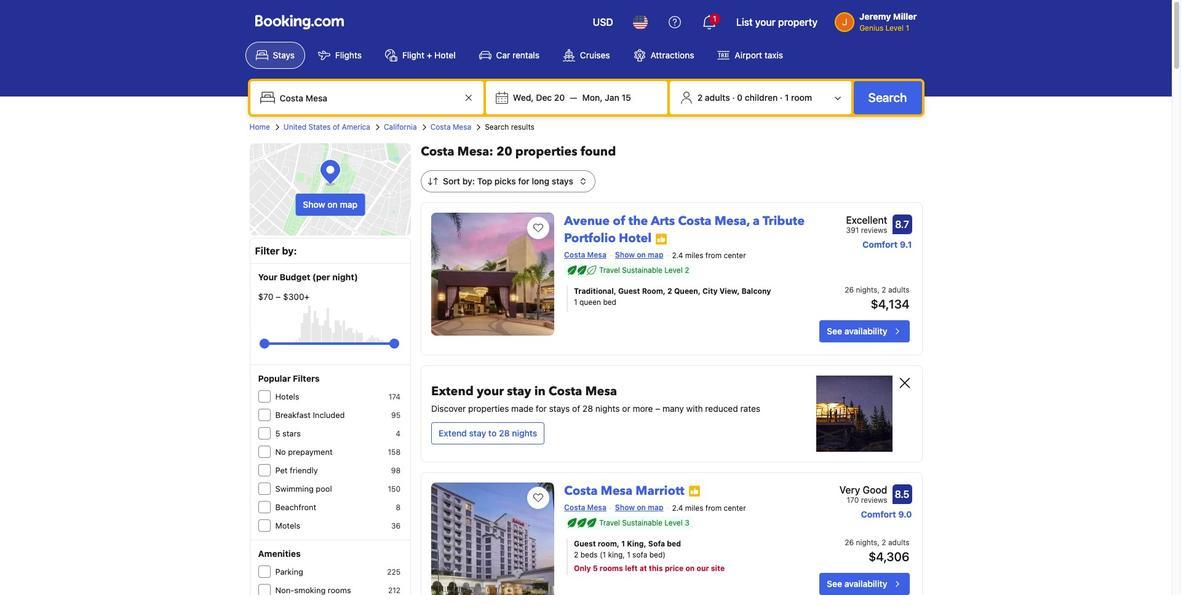 Task type: describe. For each thing, give the bounding box(es) containing it.
friendly
[[290, 466, 318, 476]]

jeremy miller genius level 1
[[860, 11, 917, 33]]

popular
[[258, 374, 291, 384]]

26 for avenue of the arts costa mesa, a tribute portfolio hotel
[[845, 285, 854, 295]]

scored 8.7 element
[[893, 215, 912, 234]]

20 for dec
[[554, 92, 565, 103]]

2 inside dropdown button
[[698, 92, 703, 103]]

0
[[737, 92, 743, 103]]

2.4 miles from center for marriott
[[672, 504, 746, 513]]

mesa,
[[715, 213, 750, 230]]

america
[[342, 122, 370, 132]]

95
[[391, 411, 401, 420]]

california
[[384, 122, 417, 132]]

prepayment
[[288, 447, 333, 457]]

travel for mesa
[[599, 519, 620, 528]]

on inside button
[[328, 199, 338, 210]]

room,
[[598, 539, 620, 549]]

on inside the guest room, 1 king, sofa bed 2 beds (1 king, 1 sofa bed) only 5 rooms left at this price on our site
[[686, 564, 695, 573]]

costa mesa marriott
[[564, 483, 685, 500]]

1 up the king,
[[622, 539, 625, 549]]

no
[[275, 447, 286, 457]]

by: for filter
[[282, 246, 297, 257]]

adults inside dropdown button
[[705, 92, 730, 103]]

a photo of a couple standing in front of a cabin in a forest at night image
[[816, 376, 893, 452]]

breakfast included
[[275, 410, 345, 420]]

guest room, 1 king, sofa bed 2 beds (1 king, 1 sofa bed) only 5 rooms left at this price on our site
[[574, 539, 725, 573]]

, for costa mesa marriott
[[878, 538, 880, 547]]

costa mesa marriott image
[[431, 483, 554, 596]]

see availability link for costa mesa marriott
[[820, 573, 910, 595]]

nights inside "26 nights , 2 adults $4,306"
[[856, 538, 878, 547]]

hotel inside avenue of the arts costa mesa, a tribute portfolio hotel
[[619, 230, 652, 247]]

hotels
[[275, 392, 299, 402]]

attractions link
[[623, 42, 705, 69]]

bed inside traditional, guest room, 2 queen, city view, balcony 1 queen bed
[[603, 298, 617, 307]]

stay inside button
[[469, 428, 486, 439]]

costa mesa link
[[431, 122, 471, 133]]

stays link
[[245, 42, 305, 69]]

0 horizontal spatial 5
[[275, 429, 280, 439]]

availability for avenue of the arts costa mesa, a tribute portfolio hotel
[[845, 326, 888, 337]]

reviews inside very good 170 reviews
[[861, 496, 888, 505]]

very good element
[[840, 483, 888, 498]]

this property is part of our preferred partner program. it's committed to providing excellent service and good value. it'll pay us a higher commission if you make a booking. image for the
[[656, 233, 668, 245]]

in
[[535, 383, 546, 400]]

parking
[[275, 567, 303, 577]]

hotel inside "flight + hotel" link
[[435, 50, 456, 60]]

flight + hotel
[[402, 50, 456, 60]]

very good 170 reviews
[[840, 485, 888, 505]]

$70 – $300+
[[258, 292, 310, 302]]

of inside avenue of the arts costa mesa, a tribute portfolio hotel
[[613, 213, 626, 230]]

states
[[309, 122, 331, 132]]

wed,
[[513, 92, 534, 103]]

2 inside the guest room, 1 king, sofa bed 2 beds (1 king, 1 sofa bed) only 5 rooms left at this price on our site
[[574, 551, 579, 560]]

your for extend
[[477, 383, 504, 400]]

travel sustainable level 3
[[599, 519, 690, 528]]

miller
[[893, 11, 917, 22]]

a
[[753, 213, 760, 230]]

, for avenue of the arts costa mesa, a tribute portfolio hotel
[[878, 285, 880, 295]]

made
[[511, 404, 534, 414]]

king,
[[608, 551, 625, 560]]

travel for of
[[599, 266, 620, 275]]

comfort 9.0
[[861, 509, 912, 520]]

center for avenue of the arts costa mesa, a tribute portfolio hotel
[[724, 251, 746, 260]]

mesa down portfolio
[[587, 250, 607, 260]]

tribute
[[763, 213, 805, 230]]

popular filters
[[258, 374, 320, 384]]

150
[[388, 485, 401, 494]]

at
[[640, 564, 647, 573]]

filters
[[293, 374, 320, 384]]

motels
[[275, 521, 300, 531]]

marriott
[[636, 483, 685, 500]]

this
[[649, 564, 663, 573]]

usd
[[593, 17, 613, 28]]

map for costa mesa marriott
[[648, 503, 664, 513]]

no prepayment
[[275, 447, 333, 457]]

mesa:
[[458, 143, 494, 160]]

$4,306
[[869, 550, 910, 564]]

3
[[685, 519, 690, 528]]

excellent element
[[846, 213, 888, 228]]

from for marriott
[[706, 504, 722, 513]]

+
[[427, 50, 432, 60]]

properties inside "extend your stay in costa mesa discover properties made for stays of 28 nights or more – many with reduced rates"
[[468, 404, 509, 414]]

properties inside search results updated. costa mesa: 20 properties found. element
[[516, 143, 578, 160]]

avenue
[[564, 213, 610, 230]]

sofa
[[649, 539, 665, 549]]

reduced
[[705, 404, 738, 414]]

nights inside "extend your stay in costa mesa discover properties made for stays of 28 nights or more – many with reduced rates"
[[596, 404, 620, 414]]

our
[[697, 564, 709, 573]]

miles for the
[[685, 251, 704, 260]]

extend stay to 28 nights button
[[431, 423, 545, 445]]

pet
[[275, 466, 288, 476]]

united
[[284, 122, 307, 132]]

mesa inside "extend your stay in costa mesa discover properties made for stays of 28 nights or more – many with reduced rates"
[[585, 383, 617, 400]]

26 for costa mesa marriott
[[845, 538, 854, 547]]

usd button
[[586, 7, 621, 37]]

view,
[[720, 287, 740, 296]]

comfort 9.1
[[863, 239, 912, 250]]

bed inside the guest room, 1 king, sofa bed 2 beds (1 king, 1 sofa bed) only 5 rooms left at this price on our site
[[667, 539, 681, 549]]

2 · from the left
[[780, 92, 783, 103]]

0 vertical spatial of
[[333, 122, 340, 132]]

show for avenue
[[615, 250, 635, 260]]

rentals
[[513, 50, 540, 60]]

dec
[[536, 92, 552, 103]]

stay inside "extend your stay in costa mesa discover properties made for stays of 28 nights or more – many with reduced rates"
[[507, 383, 531, 400]]

your
[[258, 272, 278, 282]]

home link
[[250, 122, 270, 133]]

map inside button
[[340, 199, 358, 210]]

(per
[[313, 272, 330, 282]]

8.5
[[895, 489, 910, 500]]

98
[[391, 466, 401, 476]]

search button
[[854, 81, 922, 114]]

list
[[737, 17, 753, 28]]

2 for 26 nights , 2 adults $4,134
[[882, 285, 886, 295]]

level for costa mesa marriott
[[665, 519, 683, 528]]

car
[[496, 50, 510, 60]]

reviews inside excellent 391 reviews
[[861, 226, 888, 235]]

mon,
[[582, 92, 603, 103]]

united states of america link
[[284, 122, 370, 133]]

2.4 miles from center for the
[[672, 251, 746, 260]]

costa inside avenue of the arts costa mesa, a tribute portfolio hotel
[[678, 213, 712, 230]]

to
[[489, 428, 497, 439]]

0 vertical spatial stays
[[552, 176, 573, 186]]

$4,134
[[871, 297, 910, 311]]

1 inside traditional, guest room, 2 queen, city view, balcony 1 queen bed
[[574, 298, 578, 307]]

4
[[396, 430, 401, 439]]

list your property link
[[729, 7, 825, 37]]

guest inside the guest room, 1 king, sofa bed 2 beds (1 king, 1 sofa bed) only 5 rooms left at this price on our site
[[574, 539, 596, 549]]

see availability link for avenue of the arts costa mesa, a tribute portfolio hotel
[[820, 321, 910, 343]]

amenities
[[258, 549, 301, 559]]

stays inside "extend your stay in costa mesa discover properties made for stays of 28 nights or more – many with reduced rates"
[[549, 404, 570, 414]]

1 · from the left
[[732, 92, 735, 103]]

2 for traditional, guest room, 2 queen, city view, balcony 1 queen bed
[[668, 287, 672, 296]]

avenue of the arts costa mesa, a tribute portfolio hotel link
[[564, 208, 805, 247]]

site
[[711, 564, 725, 573]]

0 vertical spatial costa mesa
[[431, 122, 471, 132]]

—
[[570, 92, 578, 103]]

2 for 26 nights , 2 adults $4,306
[[882, 538, 886, 547]]

extend for your
[[431, 383, 474, 400]]

only
[[574, 564, 591, 573]]

or
[[622, 404, 631, 414]]

see availability for costa mesa marriott
[[827, 579, 888, 589]]



Task type: locate. For each thing, give the bounding box(es) containing it.
2 adults · 0 children · 1 room
[[698, 92, 812, 103]]

, up '$4,134'
[[878, 285, 880, 295]]

see
[[827, 326, 842, 337], [827, 579, 842, 589]]

extend up the discover
[[431, 383, 474, 400]]

excellent
[[846, 215, 888, 226]]

airport
[[735, 50, 763, 60]]

see availability down "26 nights , 2 adults $4,306" on the bottom of the page
[[827, 579, 888, 589]]

1 vertical spatial 2.4 miles from center
[[672, 504, 746, 513]]

genius
[[860, 23, 884, 33]]

mon, jan 15 button
[[578, 87, 636, 109]]

26 down 391
[[845, 285, 854, 295]]

0 horizontal spatial properties
[[468, 404, 509, 414]]

2.4 down marriott
[[672, 504, 683, 513]]

(1
[[600, 551, 606, 560]]

0 vertical spatial miles
[[685, 251, 704, 260]]

your account menu jeremy miller genius level 1 element
[[835, 6, 922, 34]]

28 inside button
[[499, 428, 510, 439]]

balcony
[[742, 287, 771, 296]]

0 vertical spatial adults
[[705, 92, 730, 103]]

of inside "extend your stay in costa mesa discover properties made for stays of 28 nights or more – many with reduced rates"
[[572, 404, 580, 414]]

costa mesa: 20 properties found
[[421, 143, 616, 160]]

0 vertical spatial bed
[[603, 298, 617, 307]]

2 up '$4,134'
[[882, 285, 886, 295]]

search for search
[[869, 90, 907, 105]]

price
[[665, 564, 684, 573]]

1 2.4 miles from center from the top
[[672, 251, 746, 260]]

26 inside 26 nights , 2 adults $4,134
[[845, 285, 854, 295]]

0 horizontal spatial –
[[276, 292, 281, 302]]

stars
[[282, 429, 301, 439]]

nights up $4,306
[[856, 538, 878, 547]]

swimming pool
[[275, 484, 332, 494]]

very
[[840, 485, 861, 496]]

search inside search button
[[869, 90, 907, 105]]

level down miller
[[886, 23, 904, 33]]

2 travel from the top
[[599, 519, 620, 528]]

1 vertical spatial map
[[648, 250, 664, 260]]

0 vertical spatial level
[[886, 23, 904, 33]]

1 see availability from the top
[[827, 326, 888, 337]]

rates
[[741, 404, 761, 414]]

0 vertical spatial properties
[[516, 143, 578, 160]]

nights left or at right bottom
[[596, 404, 620, 414]]

5
[[275, 429, 280, 439], [593, 564, 598, 573]]

15
[[622, 92, 631, 103]]

by: for sort
[[463, 176, 475, 186]]

comfort for avenue of the arts costa mesa, a tribute portfolio hotel
[[863, 239, 898, 250]]

travel sustainable level 2
[[599, 266, 689, 275]]

queen,
[[674, 287, 701, 296]]

for inside "extend your stay in costa mesa discover properties made for stays of 28 nights or more – many with reduced rates"
[[536, 404, 547, 414]]

1 vertical spatial see availability
[[827, 579, 888, 589]]

1 travel from the top
[[599, 266, 620, 275]]

map for avenue of the arts costa mesa, a tribute portfolio hotel
[[648, 250, 664, 260]]

1 button
[[695, 7, 724, 37]]

costa mesa down costa mesa marriott
[[564, 503, 607, 513]]

avenue of the arts costa mesa, a tribute portfolio hotel
[[564, 213, 805, 247]]

0 vertical spatial sustainable
[[622, 266, 663, 275]]

0 vertical spatial 2.4 miles from center
[[672, 251, 746, 260]]

level left '3'
[[665, 519, 683, 528]]

158
[[388, 448, 401, 457]]

2 from from the top
[[706, 504, 722, 513]]

9.1
[[900, 239, 912, 250]]

1 horizontal spatial 20
[[554, 92, 565, 103]]

for left long
[[518, 176, 530, 186]]

extend down the discover
[[439, 428, 467, 439]]

2 availability from the top
[[845, 579, 888, 589]]

0 vertical spatial 20
[[554, 92, 565, 103]]

see for avenue of the arts costa mesa, a tribute portfolio hotel
[[827, 326, 842, 337]]

1 vertical spatial from
[[706, 504, 722, 513]]

28 right to
[[499, 428, 510, 439]]

1 reviews from the top
[[861, 226, 888, 235]]

mesa right in
[[585, 383, 617, 400]]

extend for stay
[[439, 428, 467, 439]]

the
[[629, 213, 648, 230]]

0 horizontal spatial bed
[[603, 298, 617, 307]]

mesa up travel sustainable level 3
[[601, 483, 633, 500]]

from up city
[[706, 251, 722, 260]]

174
[[389, 393, 401, 402]]

2 inside "26 nights , 2 adults $4,306"
[[882, 538, 886, 547]]

26 down 170
[[845, 538, 854, 547]]

0 horizontal spatial stay
[[469, 428, 486, 439]]

2 up $4,306
[[882, 538, 886, 547]]

beds
[[581, 551, 598, 560]]

0 horizontal spatial ·
[[732, 92, 735, 103]]

see availability link down "26 nights , 2 adults $4,306" on the bottom of the page
[[820, 573, 910, 595]]

5 inside the guest room, 1 king, sofa bed 2 beds (1 king, 1 sofa bed) only 5 rooms left at this price on our site
[[593, 564, 598, 573]]

included
[[313, 410, 345, 420]]

availability for costa mesa marriott
[[845, 579, 888, 589]]

2 , from the top
[[878, 538, 880, 547]]

0 vertical spatial by:
[[463, 176, 475, 186]]

2 miles from the top
[[685, 504, 704, 513]]

1 vertical spatial show
[[615, 250, 635, 260]]

booking.com image
[[255, 15, 344, 30]]

Where are you going? field
[[275, 87, 461, 109]]

1 inside dropdown button
[[713, 14, 717, 23]]

1 from from the top
[[706, 251, 722, 260]]

1 vertical spatial by:
[[282, 246, 297, 257]]

center for costa mesa marriott
[[724, 504, 746, 513]]

comfort down "good"
[[861, 509, 896, 520]]

guest up the beds
[[574, 539, 596, 549]]

by: right filter
[[282, 246, 297, 257]]

2.4 down avenue of the arts costa mesa, a tribute portfolio hotel
[[672, 251, 683, 260]]

from up 'guest room, 1 king, sofa bed' link
[[706, 504, 722, 513]]

1 left the sofa
[[627, 551, 631, 560]]

1 vertical spatial level
[[665, 266, 683, 275]]

2 sustainable from the top
[[622, 519, 663, 528]]

show on map inside button
[[303, 199, 358, 210]]

beachfront
[[275, 503, 316, 513]]

1 vertical spatial costa mesa
[[564, 250, 607, 260]]

2.4
[[672, 251, 683, 260], [672, 504, 683, 513]]

sustainable for the
[[622, 266, 663, 275]]

1 vertical spatial availability
[[845, 579, 888, 589]]

properties up extend stay to 28 nights
[[468, 404, 509, 414]]

2 vertical spatial map
[[648, 503, 664, 513]]

city
[[703, 287, 718, 296]]

flights
[[335, 50, 362, 60]]

bed right sofa
[[667, 539, 681, 549]]

availability
[[845, 326, 888, 337], [845, 579, 888, 589]]

1 inside jeremy miller genius level 1
[[906, 23, 910, 33]]

225
[[387, 568, 401, 577]]

extend inside "extend your stay in costa mesa discover properties made for stays of 28 nights or more – many with reduced rates"
[[431, 383, 474, 400]]

on
[[328, 199, 338, 210], [637, 250, 646, 260], [637, 503, 646, 513], [686, 564, 695, 573]]

adults for marriott
[[889, 538, 910, 547]]

group
[[264, 334, 394, 354]]

1 2.4 from the top
[[672, 251, 683, 260]]

costa mesa for avenue
[[564, 250, 607, 260]]

1 left room
[[785, 92, 789, 103]]

see for costa mesa marriott
[[827, 579, 842, 589]]

guest inside traditional, guest room, 2 queen, city view, balcony 1 queen bed
[[618, 287, 640, 296]]

1 horizontal spatial your
[[756, 17, 776, 28]]

0 horizontal spatial guest
[[574, 539, 596, 549]]

2 left the beds
[[574, 551, 579, 560]]

0 vertical spatial search
[[869, 90, 907, 105]]

adults up '$4,134'
[[889, 285, 910, 295]]

8.7
[[895, 219, 909, 230]]

0 vertical spatial reviews
[[861, 226, 888, 235]]

1 horizontal spatial 28
[[583, 404, 593, 414]]

stay left to
[[469, 428, 486, 439]]

many
[[663, 404, 684, 414]]

hotel down the
[[619, 230, 652, 247]]

miles down avenue of the arts costa mesa, a tribute portfolio hotel
[[685, 251, 704, 260]]

1 left list
[[713, 14, 717, 23]]

2 vertical spatial adults
[[889, 538, 910, 547]]

1 vertical spatial ,
[[878, 538, 880, 547]]

from
[[706, 251, 722, 260], [706, 504, 722, 513]]

1 center from the top
[[724, 251, 746, 260]]

airport taxis
[[735, 50, 783, 60]]

2 2.4 miles from center from the top
[[672, 504, 746, 513]]

costa mesa for costa
[[564, 503, 607, 513]]

flight
[[402, 50, 425, 60]]

travel up room,
[[599, 519, 620, 528]]

0 vertical spatial 2.4
[[672, 251, 683, 260]]

2 2.4 from the top
[[672, 504, 683, 513]]

1 horizontal spatial of
[[572, 404, 580, 414]]

search for search results
[[485, 122, 509, 132]]

2 for travel sustainable level 2
[[685, 266, 689, 275]]

1 vertical spatial show on map
[[615, 250, 664, 260]]

stays right made
[[549, 404, 570, 414]]

20 for mesa:
[[497, 143, 513, 160]]

reviews up comfort 9.0
[[861, 496, 888, 505]]

availability down "26 nights , 2 adults $4,306" on the bottom of the page
[[845, 579, 888, 589]]

0 vertical spatial 28
[[583, 404, 593, 414]]

26
[[845, 285, 854, 295], [845, 538, 854, 547]]

see availability for avenue of the arts costa mesa, a tribute portfolio hotel
[[827, 326, 888, 337]]

adults left 0
[[705, 92, 730, 103]]

0 vertical spatial see availability link
[[820, 321, 910, 343]]

mesa inside 'link'
[[601, 483, 633, 500]]

1 horizontal spatial for
[[536, 404, 547, 414]]

king,
[[627, 539, 647, 549]]

costa inside 'link'
[[564, 483, 598, 500]]

property
[[778, 17, 818, 28]]

, inside 26 nights , 2 adults $4,134
[[878, 285, 880, 295]]

this property is part of our preferred partner program. it's committed to providing excellent service and good value. it'll pay us a higher commission if you make a booking. image
[[656, 233, 668, 245], [688, 486, 701, 498], [688, 486, 701, 498]]

mesa down costa mesa marriott
[[587, 503, 607, 513]]

, up $4,306
[[878, 538, 880, 547]]

, inside "26 nights , 2 adults $4,306"
[[878, 538, 880, 547]]

stay up made
[[507, 383, 531, 400]]

1 vertical spatial see
[[827, 579, 842, 589]]

1 vertical spatial stays
[[549, 404, 570, 414]]

0 vertical spatial see
[[827, 326, 842, 337]]

2.4 for marriott
[[672, 504, 683, 513]]

20 down search results on the top left
[[497, 143, 513, 160]]

taxis
[[765, 50, 783, 60]]

28 inside "extend your stay in costa mesa discover properties made for stays of 28 nights or more – many with reduced rates"
[[583, 404, 593, 414]]

filter by:
[[255, 246, 297, 257]]

mesa up mesa:
[[453, 122, 471, 132]]

2 right the room, at the right of page
[[668, 287, 672, 296]]

· left 0
[[732, 92, 735, 103]]

budget
[[280, 272, 310, 282]]

0 vertical spatial guest
[[618, 287, 640, 296]]

good
[[863, 485, 888, 496]]

1 vertical spatial travel
[[599, 519, 620, 528]]

1 , from the top
[[878, 285, 880, 295]]

1 vertical spatial hotel
[[619, 230, 652, 247]]

costa mesa up mesa:
[[431, 122, 471, 132]]

0 vertical spatial comfort
[[863, 239, 898, 250]]

1 vertical spatial your
[[477, 383, 504, 400]]

adults up $4,306
[[889, 538, 910, 547]]

1 inside dropdown button
[[785, 92, 789, 103]]

0 vertical spatial 26
[[845, 285, 854, 295]]

flight + hotel link
[[375, 42, 466, 69]]

2 center from the top
[[724, 504, 746, 513]]

2.4 miles from center up '3'
[[672, 504, 746, 513]]

sustainable up the king,
[[622, 519, 663, 528]]

comfort for costa mesa marriott
[[861, 509, 896, 520]]

1 see from the top
[[827, 326, 842, 337]]

scored 8.5 element
[[893, 485, 912, 505]]

your for list
[[756, 17, 776, 28]]

2 reviews from the top
[[861, 496, 888, 505]]

extend inside button
[[439, 428, 467, 439]]

level for avenue of the arts costa mesa, a tribute portfolio hotel
[[665, 266, 683, 275]]

see availability link down 26 nights , 2 adults $4,134
[[820, 321, 910, 343]]

0 horizontal spatial hotel
[[435, 50, 456, 60]]

1 horizontal spatial –
[[656, 404, 660, 414]]

1 horizontal spatial properties
[[516, 143, 578, 160]]

adults inside 26 nights , 2 adults $4,134
[[889, 285, 910, 295]]

0 horizontal spatial by:
[[282, 246, 297, 257]]

2.4 miles from center down avenue of the arts costa mesa, a tribute portfolio hotel
[[672, 251, 746, 260]]

5 right only
[[593, 564, 598, 573]]

adults inside "26 nights , 2 adults $4,306"
[[889, 538, 910, 547]]

0 horizontal spatial search
[[485, 122, 509, 132]]

2 horizontal spatial of
[[613, 213, 626, 230]]

guest left the room, at the right of page
[[618, 287, 640, 296]]

your up to
[[477, 383, 504, 400]]

0 vertical spatial your
[[756, 17, 776, 28]]

this property is part of our preferred partner program. it's committed to providing excellent service and good value. it'll pay us a higher commission if you make a booking. image for marriott
[[688, 486, 701, 498]]

1 vertical spatial center
[[724, 504, 746, 513]]

of left the
[[613, 213, 626, 230]]

5 left stars
[[275, 429, 280, 439]]

pool
[[316, 484, 332, 494]]

properties up long
[[516, 143, 578, 160]]

2 vertical spatial of
[[572, 404, 580, 414]]

1 vertical spatial reviews
[[861, 496, 888, 505]]

reviews up comfort 9.1
[[861, 226, 888, 235]]

bed down traditional,
[[603, 298, 617, 307]]

0 horizontal spatial for
[[518, 176, 530, 186]]

1 vertical spatial miles
[[685, 504, 704, 513]]

of right states in the top of the page
[[333, 122, 340, 132]]

28 left or at right bottom
[[583, 404, 593, 414]]

1 vertical spatial see availability link
[[820, 573, 910, 595]]

2.4 miles from center
[[672, 251, 746, 260], [672, 504, 746, 513]]

costa mesa down portfolio
[[564, 250, 607, 260]]

0 vertical spatial see availability
[[827, 326, 888, 337]]

reviews
[[861, 226, 888, 235], [861, 496, 888, 505]]

from for the
[[706, 251, 722, 260]]

2 vertical spatial level
[[665, 519, 683, 528]]

0 vertical spatial –
[[276, 292, 281, 302]]

1 horizontal spatial ·
[[780, 92, 783, 103]]

sustainable for marriott
[[622, 519, 663, 528]]

1 availability from the top
[[845, 326, 888, 337]]

1 vertical spatial 26
[[845, 538, 854, 547]]

36
[[391, 522, 401, 531]]

1 down miller
[[906, 23, 910, 33]]

car rentals
[[496, 50, 540, 60]]

1 horizontal spatial bed
[[667, 539, 681, 549]]

2 vertical spatial show
[[615, 503, 635, 513]]

26 nights , 2 adults $4,306
[[845, 538, 910, 564]]

hotel right "+"
[[435, 50, 456, 60]]

2 up queen,
[[685, 266, 689, 275]]

·
[[732, 92, 735, 103], [780, 92, 783, 103]]

2 see from the top
[[827, 579, 842, 589]]

by: left top
[[463, 176, 475, 186]]

left
[[625, 564, 638, 573]]

1 horizontal spatial 5
[[593, 564, 598, 573]]

show on map button
[[296, 194, 365, 216]]

1 vertical spatial extend
[[439, 428, 467, 439]]

1 vertical spatial adults
[[889, 285, 910, 295]]

2
[[698, 92, 703, 103], [685, 266, 689, 275], [882, 285, 886, 295], [668, 287, 672, 296], [882, 538, 886, 547], [574, 551, 579, 560]]

1 vertical spatial of
[[613, 213, 626, 230]]

2 26 from the top
[[845, 538, 854, 547]]

0 vertical spatial ,
[[878, 285, 880, 295]]

0 vertical spatial hotel
[[435, 50, 456, 60]]

170
[[847, 496, 859, 505]]

1 vertical spatial search
[[485, 122, 509, 132]]

0 horizontal spatial of
[[333, 122, 340, 132]]

0 vertical spatial extend
[[431, 383, 474, 400]]

2 inside 26 nights , 2 adults $4,134
[[882, 285, 886, 295]]

nights down made
[[512, 428, 537, 439]]

1 miles from the top
[[685, 251, 704, 260]]

sort by: top picks for long stays
[[443, 176, 573, 186]]

1 vertical spatial 5
[[593, 564, 598, 573]]

list your property
[[737, 17, 818, 28]]

search results
[[485, 122, 535, 132]]

show for costa
[[615, 503, 635, 513]]

for down in
[[536, 404, 547, 414]]

this property is part of our preferred partner program. it's committed to providing excellent service and good value. it'll pay us a higher commission if you make a booking. image
[[656, 233, 668, 245]]

travel up traditional,
[[599, 266, 620, 275]]

0 vertical spatial availability
[[845, 326, 888, 337]]

your
[[756, 17, 776, 28], [477, 383, 504, 400]]

1 horizontal spatial hotel
[[619, 230, 652, 247]]

0 horizontal spatial your
[[477, 383, 504, 400]]

travel
[[599, 266, 620, 275], [599, 519, 620, 528]]

1 horizontal spatial search
[[869, 90, 907, 105]]

costa mesa marriott link
[[564, 478, 685, 500]]

1 vertical spatial guest
[[574, 539, 596, 549]]

wed, dec 20 button
[[508, 87, 570, 109]]

1 vertical spatial –
[[656, 404, 660, 414]]

level up traditional, guest room, 2 queen, city view, balcony link
[[665, 266, 683, 275]]

nights up '$4,134'
[[856, 285, 878, 295]]

see availability down 26 nights , 2 adults $4,134
[[827, 326, 888, 337]]

level inside jeremy miller genius level 1
[[886, 23, 904, 33]]

bed
[[603, 298, 617, 307], [667, 539, 681, 549]]

26 nights , 2 adults $4,134
[[845, 285, 910, 311]]

1 vertical spatial properties
[[468, 404, 509, 414]]

20
[[554, 92, 565, 103], [497, 143, 513, 160]]

20 left —
[[554, 92, 565, 103]]

adults for the
[[889, 285, 910, 295]]

room,
[[642, 287, 666, 296]]

nights inside button
[[512, 428, 537, 439]]

car rentals link
[[469, 42, 550, 69]]

2 see availability from the top
[[827, 579, 888, 589]]

show inside button
[[303, 199, 325, 210]]

1 vertical spatial for
[[536, 404, 547, 414]]

0 vertical spatial show
[[303, 199, 325, 210]]

2 left 0
[[698, 92, 703, 103]]

– inside "extend your stay in costa mesa discover properties made for stays of 28 nights or more – many with reduced rates"
[[656, 404, 660, 414]]

0 vertical spatial for
[[518, 176, 530, 186]]

costa inside "extend your stay in costa mesa discover properties made for stays of 28 nights or more – many with reduced rates"
[[549, 383, 582, 400]]

2 vertical spatial costa mesa
[[564, 503, 607, 513]]

by:
[[463, 176, 475, 186], [282, 246, 297, 257]]

results
[[511, 122, 535, 132]]

1 vertical spatial stay
[[469, 428, 486, 439]]

1 horizontal spatial by:
[[463, 176, 475, 186]]

show on map for costa
[[615, 503, 664, 513]]

search results updated. costa mesa: 20 properties found. element
[[421, 143, 923, 161]]

1 vertical spatial 20
[[497, 143, 513, 160]]

· right children
[[780, 92, 783, 103]]

cruises
[[580, 50, 610, 60]]

sustainable up the room, at the right of page
[[622, 266, 663, 275]]

– right '$70'
[[276, 292, 281, 302]]

1 left queen
[[574, 298, 578, 307]]

2 see availability link from the top
[[820, 573, 910, 595]]

of left or at right bottom
[[572, 404, 580, 414]]

0 vertical spatial map
[[340, 199, 358, 210]]

your right list
[[756, 17, 776, 28]]

26 inside "26 nights , 2 adults $4,306"
[[845, 538, 854, 547]]

with
[[687, 404, 703, 414]]

miles for marriott
[[685, 504, 704, 513]]

show on map for avenue
[[615, 250, 664, 260]]

1 sustainable from the top
[[622, 266, 663, 275]]

miles up '3'
[[685, 504, 704, 513]]

2 vertical spatial show on map
[[615, 503, 664, 513]]

0 vertical spatial stay
[[507, 383, 531, 400]]

discover
[[431, 404, 466, 414]]

availability down 26 nights , 2 adults $4,134
[[845, 326, 888, 337]]

2.4 for the
[[672, 251, 683, 260]]

nights inside 26 nights , 2 adults $4,134
[[856, 285, 878, 295]]

1 26 from the top
[[845, 285, 854, 295]]

1 horizontal spatial guest
[[618, 287, 640, 296]]

0 vertical spatial from
[[706, 251, 722, 260]]

your inside "extend your stay in costa mesa discover properties made for stays of 28 nights or more – many with reduced rates"
[[477, 383, 504, 400]]

1 see availability link from the top
[[820, 321, 910, 343]]

traditional, guest room, 2 queen, city view, balcony link
[[574, 286, 782, 297]]

stays right long
[[552, 176, 573, 186]]

2 inside traditional, guest room, 2 queen, city view, balcony 1 queen bed
[[668, 287, 672, 296]]

home
[[250, 122, 270, 132]]

1 vertical spatial sustainable
[[622, 519, 663, 528]]

avenue of the arts costa mesa, a tribute portfolio hotel image
[[431, 213, 554, 336]]

long
[[532, 176, 550, 186]]

comfort down excellent 391 reviews
[[863, 239, 898, 250]]

– right the more
[[656, 404, 660, 414]]



Task type: vqa. For each thing, say whether or not it's contained in the screenshot.
The Us$25
no



